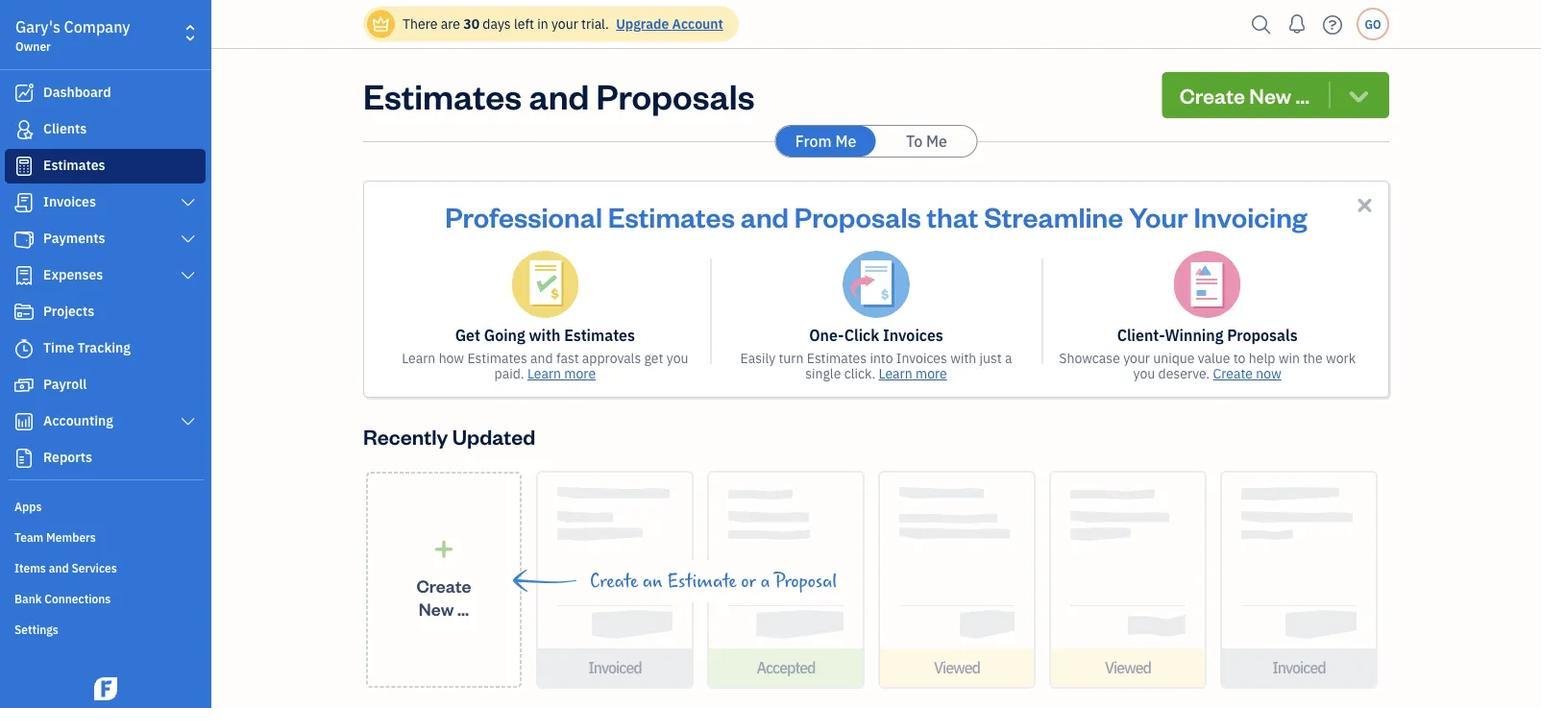Task type: describe. For each thing, give the bounding box(es) containing it.
0 horizontal spatial a
[[761, 571, 770, 592]]

team members
[[14, 529, 96, 545]]

timer image
[[12, 339, 36, 358]]

1 vertical spatial invoices
[[883, 325, 943, 345]]

0 vertical spatial new
[[1249, 81, 1292, 109]]

help
[[1249, 349, 1275, 367]]

create new … button for estimates and proposals
[[1162, 72, 1389, 118]]

turn
[[779, 349, 804, 367]]

client image
[[12, 120, 36, 139]]

in
[[537, 15, 548, 33]]

your
[[1129, 198, 1188, 234]]

learn for one-click invoices
[[879, 365, 913, 382]]

1 viewed from the left
[[934, 658, 980, 678]]

from me
[[795, 131, 856, 151]]

clients link
[[5, 112, 206, 147]]

approvals
[[582, 349, 641, 367]]

you inside the learn how estimates and fast approvals get you paid.
[[667, 349, 688, 367]]

apps
[[14, 499, 42, 514]]

bank connections link
[[5, 583, 206, 612]]

items and services
[[14, 560, 117, 576]]

get going with estimates image
[[512, 251, 579, 318]]

from
[[795, 131, 832, 151]]

client-winning proposals
[[1117, 325, 1298, 345]]

with inside easily turn estimates into invoices with just a single click.
[[950, 349, 977, 367]]

invoices inside the main element
[[43, 193, 96, 210]]

0 vertical spatial …
[[1296, 81, 1310, 109]]

learn more for with
[[527, 365, 596, 382]]

accepted
[[757, 658, 815, 678]]

payroll
[[43, 375, 87, 393]]

recently
[[363, 422, 448, 450]]

0 vertical spatial with
[[529, 325, 561, 345]]

time tracking
[[43, 339, 131, 356]]

just
[[980, 349, 1002, 367]]

estimate image
[[12, 157, 36, 176]]

to me link
[[877, 126, 977, 157]]

fast
[[556, 349, 579, 367]]

apps link
[[5, 491, 206, 520]]

into
[[870, 349, 893, 367]]

time tracking link
[[5, 332, 206, 366]]

deserve.
[[1158, 365, 1210, 382]]

from me link
[[776, 126, 876, 157]]

paid.
[[494, 365, 524, 382]]

expenses
[[43, 266, 103, 283]]

chevron large down image for accounting
[[179, 414, 197, 430]]

accounting
[[43, 412, 113, 430]]

expenses link
[[5, 258, 206, 293]]

plus image
[[433, 539, 455, 559]]

payments
[[43, 229, 105, 247]]

one-
[[809, 325, 844, 345]]

work
[[1326, 349, 1356, 367]]

get
[[455, 325, 480, 345]]

search image
[[1246, 10, 1277, 39]]

trial.
[[581, 15, 609, 33]]

settings
[[14, 622, 58, 637]]

going
[[484, 325, 525, 345]]

0 vertical spatial create new …
[[1180, 81, 1310, 109]]

create now
[[1213, 365, 1282, 382]]

accounting link
[[5, 405, 206, 439]]

payments link
[[5, 222, 206, 257]]

to me
[[906, 131, 947, 151]]

reports link
[[5, 441, 206, 476]]

showcase your unique value to help win the work you deserve.
[[1059, 349, 1356, 382]]

there are 30 days left in your trial. upgrade account
[[403, 15, 723, 33]]

team members link
[[5, 522, 206, 551]]

0 horizontal spatial …
[[457, 597, 469, 620]]

left
[[514, 15, 534, 33]]

bank connections
[[14, 591, 111, 606]]

professional
[[445, 198, 603, 234]]

money image
[[12, 376, 36, 395]]

invoice image
[[12, 193, 36, 212]]

company
[[64, 17, 130, 37]]

freshbooks image
[[90, 677, 121, 700]]

2 invoiced from the left
[[1272, 658, 1326, 678]]

upgrade account link
[[612, 15, 723, 33]]

client-
[[1117, 325, 1165, 345]]

tracking
[[77, 339, 131, 356]]

learn more for invoices
[[879, 365, 947, 382]]

the
[[1303, 349, 1323, 367]]

team
[[14, 529, 43, 545]]

value
[[1198, 349, 1230, 367]]

easily
[[740, 349, 776, 367]]

one-click invoices
[[809, 325, 943, 345]]

me for from me
[[835, 131, 856, 151]]

upgrade
[[616, 15, 669, 33]]

close image
[[1354, 194, 1376, 216]]

showcase
[[1059, 349, 1120, 367]]

estimates link
[[5, 149, 206, 184]]

professional estimates and proposals that streamline your invoicing
[[445, 198, 1308, 234]]

how
[[439, 349, 464, 367]]

create an estimate or a proposal
[[590, 571, 837, 592]]

invoices inside easily turn estimates into invoices with just a single click.
[[896, 349, 947, 367]]

learn how estimates and fast approvals get you paid.
[[402, 349, 688, 382]]

0 horizontal spatial new
[[419, 597, 454, 620]]

and inside the learn how estimates and fast approvals get you paid.
[[530, 349, 553, 367]]

projects link
[[5, 295, 206, 330]]

connections
[[44, 591, 111, 606]]

gary's company owner
[[15, 17, 130, 54]]

me for to me
[[926, 131, 947, 151]]

expense image
[[12, 266, 36, 285]]

account
[[672, 15, 723, 33]]



Task type: vqa. For each thing, say whether or not it's contained in the screenshot.
first more from left
yes



Task type: locate. For each thing, give the bounding box(es) containing it.
and
[[529, 72, 589, 118], [741, 198, 789, 234], [530, 349, 553, 367], [49, 560, 69, 576]]

2 horizontal spatial proposals
[[1227, 325, 1298, 345]]

me right to
[[926, 131, 947, 151]]

go to help image
[[1317, 10, 1348, 39]]

win
[[1279, 349, 1300, 367]]

2 learn more from the left
[[879, 365, 947, 382]]

more for invoices
[[916, 365, 947, 382]]

crown image
[[371, 14, 391, 34]]

projects
[[43, 302, 94, 320]]

0 vertical spatial a
[[1005, 349, 1012, 367]]

me
[[835, 131, 856, 151], [926, 131, 947, 151]]

get
[[644, 349, 663, 367]]

now
[[1256, 365, 1282, 382]]

estimate
[[667, 571, 737, 592]]

1 vertical spatial create new … button
[[366, 472, 522, 688]]

1 horizontal spatial create new … button
[[1162, 72, 1389, 118]]

0 vertical spatial your
[[551, 15, 578, 33]]

0 horizontal spatial create new …
[[417, 574, 471, 620]]

a right the just
[[1005, 349, 1012, 367]]

chevron large down image for payments
[[179, 232, 197, 247]]

chevron large down image down estimates link
[[179, 195, 197, 210]]

learn inside the learn how estimates and fast approvals get you paid.
[[402, 349, 436, 367]]

proposals for client-winning proposals
[[1227, 325, 1298, 345]]

0 vertical spatial chevron large down image
[[179, 195, 197, 210]]

1 vertical spatial …
[[457, 597, 469, 620]]

time
[[43, 339, 74, 356]]

1 horizontal spatial you
[[1133, 365, 1155, 382]]

1 horizontal spatial proposals
[[794, 198, 921, 234]]

create new … down search image
[[1180, 81, 1310, 109]]

1 invoiced from the left
[[588, 658, 642, 678]]

0 vertical spatial invoices
[[43, 193, 96, 210]]

2 chevron large down image from the top
[[179, 414, 197, 430]]

chevron large down image for invoices
[[179, 195, 197, 210]]

more for with
[[564, 365, 596, 382]]

1 horizontal spatial more
[[916, 365, 947, 382]]

learn more down 'one-click invoices'
[[879, 365, 947, 382]]

0 horizontal spatial you
[[667, 349, 688, 367]]

get going with estimates
[[455, 325, 635, 345]]

and inside 'link'
[[49, 560, 69, 576]]

2 me from the left
[[926, 131, 947, 151]]

with
[[529, 325, 561, 345], [950, 349, 977, 367]]

with left the just
[[950, 349, 977, 367]]

your inside showcase your unique value to help win the work you deserve.
[[1123, 349, 1150, 367]]

1 vertical spatial proposals
[[794, 198, 921, 234]]

estimates inside the main element
[[43, 156, 105, 174]]

create new … button for create an estimate or a proposal
[[366, 472, 522, 688]]

learn more down the get going with estimates
[[527, 365, 596, 382]]

1 horizontal spatial viewed
[[1105, 658, 1151, 678]]

recently updated
[[363, 422, 536, 450]]

winning
[[1165, 325, 1224, 345]]

1 horizontal spatial learn more
[[879, 365, 947, 382]]

0 vertical spatial proposals
[[596, 72, 755, 118]]

invoices link
[[5, 185, 206, 220]]

a right "or"
[[761, 571, 770, 592]]

1 vertical spatial chevron large down image
[[179, 268, 197, 283]]

main element
[[0, 0, 259, 708]]

a inside easily turn estimates into invoices with just a single click.
[[1005, 349, 1012, 367]]

30
[[463, 15, 480, 33]]

chevron large down image inside invoices link
[[179, 195, 197, 210]]

members
[[46, 529, 96, 545]]

create new …
[[1180, 81, 1310, 109], [417, 574, 471, 620]]

invoices right into
[[896, 349, 947, 367]]

create
[[1180, 81, 1245, 109], [1213, 365, 1253, 382], [590, 571, 638, 592], [417, 574, 471, 597]]

there
[[403, 15, 438, 33]]

more down the get going with estimates
[[564, 365, 596, 382]]

0 horizontal spatial viewed
[[934, 658, 980, 678]]

invoices
[[43, 193, 96, 210], [883, 325, 943, 345], [896, 349, 947, 367]]

you inside showcase your unique value to help win the work you deserve.
[[1133, 365, 1155, 382]]

dashboard image
[[12, 84, 36, 103]]

payroll link
[[5, 368, 206, 403]]

bank
[[14, 591, 42, 606]]

payment image
[[12, 230, 36, 249]]

that
[[927, 198, 979, 234]]

report image
[[12, 449, 36, 468]]

you down client-
[[1133, 365, 1155, 382]]

0 vertical spatial chevron large down image
[[179, 232, 197, 247]]

estimates inside the learn how estimates and fast approvals get you paid.
[[467, 349, 527, 367]]

to
[[906, 131, 923, 151]]

learn for get going with estimates
[[527, 365, 561, 382]]

an
[[643, 571, 663, 592]]

0 horizontal spatial your
[[551, 15, 578, 33]]

1 learn more from the left
[[527, 365, 596, 382]]

a
[[1005, 349, 1012, 367], [761, 571, 770, 592]]

you right get
[[667, 349, 688, 367]]

your down client-
[[1123, 349, 1150, 367]]

client-winning proposals image
[[1174, 251, 1241, 318]]

proposals for estimates and proposals
[[596, 72, 755, 118]]

0 horizontal spatial create new … button
[[366, 472, 522, 688]]

with up the learn how estimates and fast approvals get you paid.
[[529, 325, 561, 345]]

new down "plus" icon
[[419, 597, 454, 620]]

0 horizontal spatial learn more
[[527, 365, 596, 382]]

0 horizontal spatial more
[[564, 365, 596, 382]]

proposals
[[596, 72, 755, 118], [794, 198, 921, 234], [1227, 325, 1298, 345]]

1 horizontal spatial your
[[1123, 349, 1150, 367]]

days
[[483, 15, 511, 33]]

proposals up help
[[1227, 325, 1298, 345]]

chevron large down image up expenses link
[[179, 232, 197, 247]]

create new … down "plus" icon
[[417, 574, 471, 620]]

1 horizontal spatial new
[[1249, 81, 1292, 109]]

dashboard link
[[5, 76, 206, 111]]

click
[[844, 325, 880, 345]]

services
[[72, 560, 117, 576]]

unique
[[1153, 349, 1195, 367]]

notifications image
[[1282, 5, 1313, 43]]

1 vertical spatial create new …
[[417, 574, 471, 620]]

go
[[1365, 16, 1381, 32]]

1 vertical spatial chevron large down image
[[179, 414, 197, 430]]

proposal
[[775, 571, 837, 592]]

me inside to me link
[[926, 131, 947, 151]]

chevron large down image up reports link
[[179, 414, 197, 430]]

2 chevron large down image from the top
[[179, 268, 197, 283]]

me right from
[[835, 131, 856, 151]]

one-click invoices image
[[843, 251, 910, 318]]

estimates inside easily turn estimates into invoices with just a single click.
[[807, 349, 867, 367]]

0 horizontal spatial proposals
[[596, 72, 755, 118]]

go button
[[1357, 8, 1389, 40]]

1 vertical spatial your
[[1123, 349, 1150, 367]]

1 horizontal spatial invoiced
[[1272, 658, 1326, 678]]

chart image
[[12, 412, 36, 431]]

you
[[667, 349, 688, 367], [1133, 365, 1155, 382]]

chevron large down image inside payments link
[[179, 232, 197, 247]]

reports
[[43, 448, 92, 466]]

updated
[[452, 422, 536, 450]]

your right in
[[551, 15, 578, 33]]

your
[[551, 15, 578, 33], [1123, 349, 1150, 367]]

1 more from the left
[[564, 365, 596, 382]]

0 horizontal spatial learn
[[402, 349, 436, 367]]

click.
[[844, 365, 876, 382]]

1 horizontal spatial create new …
[[1180, 81, 1310, 109]]

1 vertical spatial with
[[950, 349, 977, 367]]

chevron large down image inside expenses link
[[179, 268, 197, 283]]

…
[[1296, 81, 1310, 109], [457, 597, 469, 620]]

1 horizontal spatial learn
[[527, 365, 561, 382]]

new down search image
[[1249, 81, 1292, 109]]

to
[[1234, 349, 1246, 367]]

project image
[[12, 303, 36, 322]]

gary's
[[15, 17, 60, 37]]

2 vertical spatial invoices
[[896, 349, 947, 367]]

items
[[14, 560, 46, 576]]

are
[[441, 15, 460, 33]]

chevron large down image
[[179, 195, 197, 210], [179, 268, 197, 283]]

learn left how
[[402, 349, 436, 367]]

streamline
[[984, 198, 1124, 234]]

2 horizontal spatial learn
[[879, 365, 913, 382]]

proposals down upgrade account link
[[596, 72, 755, 118]]

chevron large down image
[[179, 232, 197, 247], [179, 414, 197, 430]]

0 horizontal spatial me
[[835, 131, 856, 151]]

2 more from the left
[[916, 365, 947, 382]]

0 horizontal spatial with
[[529, 325, 561, 345]]

items and services link
[[5, 553, 206, 581]]

easily turn estimates into invoices with just a single click.
[[740, 349, 1012, 382]]

chevron large down image for expenses
[[179, 268, 197, 283]]

1 vertical spatial a
[[761, 571, 770, 592]]

chevrondown image
[[1346, 82, 1372, 109]]

1 horizontal spatial a
[[1005, 349, 1012, 367]]

estimates
[[363, 72, 522, 118], [43, 156, 105, 174], [608, 198, 735, 234], [564, 325, 635, 345], [467, 349, 527, 367], [807, 349, 867, 367]]

new
[[1249, 81, 1292, 109], [419, 597, 454, 620]]

more right into
[[916, 365, 947, 382]]

invoices up into
[[883, 325, 943, 345]]

dashboard
[[43, 83, 111, 101]]

2 viewed from the left
[[1105, 658, 1151, 678]]

settings link
[[5, 614, 206, 643]]

invoicing
[[1194, 198, 1308, 234]]

0 vertical spatial create new … button
[[1162, 72, 1389, 118]]

1 horizontal spatial …
[[1296, 81, 1310, 109]]

me inside 'from me' link
[[835, 131, 856, 151]]

2 vertical spatial proposals
[[1227, 325, 1298, 345]]

chevron large down image down payments link at the left top of the page
[[179, 268, 197, 283]]

viewed
[[934, 658, 980, 678], [1105, 658, 1151, 678]]

invoiced
[[588, 658, 642, 678], [1272, 658, 1326, 678]]

1 horizontal spatial with
[[950, 349, 977, 367]]

1 chevron large down image from the top
[[179, 232, 197, 247]]

1 chevron large down image from the top
[[179, 195, 197, 210]]

clients
[[43, 120, 87, 137]]

single
[[805, 365, 841, 382]]

1 horizontal spatial me
[[926, 131, 947, 151]]

1 vertical spatial new
[[419, 597, 454, 620]]

invoices up payments
[[43, 193, 96, 210]]

learn right click.
[[879, 365, 913, 382]]

1 me from the left
[[835, 131, 856, 151]]

proposals up one-click invoices image
[[794, 198, 921, 234]]

learn right paid.
[[527, 365, 561, 382]]

or
[[741, 571, 756, 592]]

0 horizontal spatial invoiced
[[588, 658, 642, 678]]



